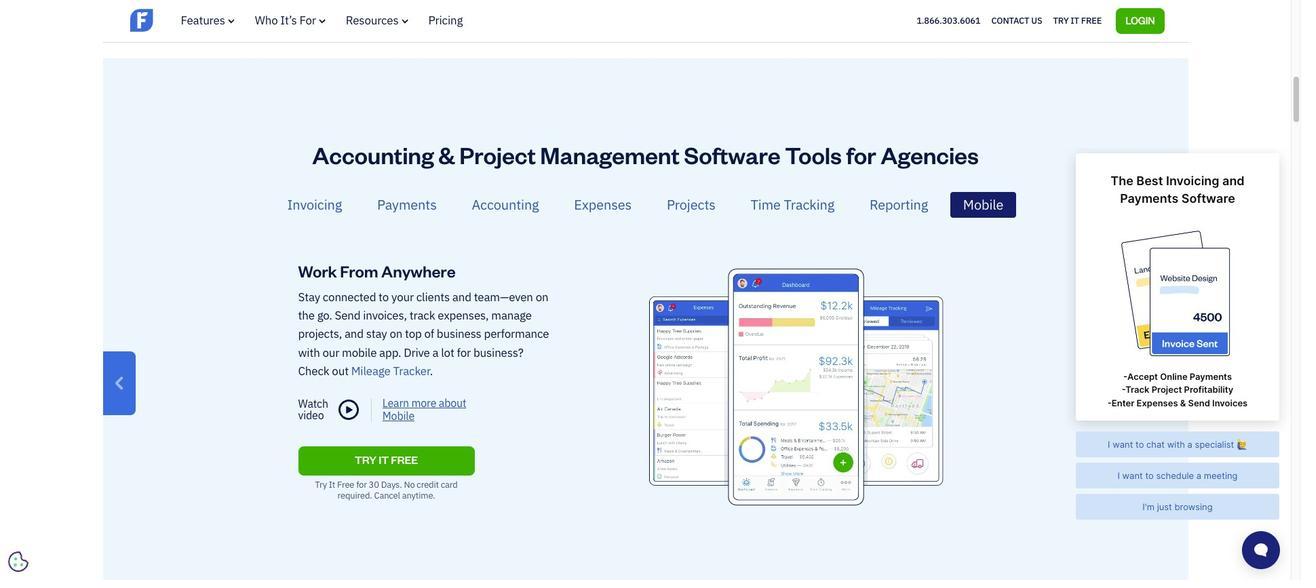 Task type: vqa. For each thing, say whether or not it's contained in the screenshot.
bottommost Try
yes



Task type: locate. For each thing, give the bounding box(es) containing it.
top
[[405, 327, 422, 341]]

agencies
[[881, 140, 979, 170]]

accounting link
[[459, 192, 552, 218]]

.
[[430, 364, 433, 379]]

invoices,
[[363, 308, 407, 323]]

free for it
[[1081, 15, 1102, 26]]

try it free for 30 days. no credit card required. cancel anytime.
[[315, 479, 458, 501]]

features link
[[181, 13, 235, 28]]

1 vertical spatial on
[[390, 327, 403, 341]]

0 horizontal spatial free
[[337, 479, 354, 491]]

0 vertical spatial free
[[1081, 15, 1102, 26]]

try it free link
[[1054, 12, 1102, 30]]

mileage
[[351, 364, 391, 379]]

watch video
[[298, 397, 328, 422]]

for right lot
[[457, 345, 471, 360]]

and up mobile
[[345, 327, 364, 341]]

1 horizontal spatial accounting
[[472, 196, 539, 213]]

cookie consent banner dialog
[[10, 413, 214, 570]]

try it free
[[355, 453, 418, 467]]

team—even
[[474, 289, 533, 304]]

it
[[379, 453, 389, 467]]

connected
[[323, 289, 376, 304]]

accounting & project management software tools for agencies
[[312, 140, 979, 170]]

time
[[751, 196, 781, 213]]

drive
[[404, 345, 430, 360]]

of
[[424, 327, 434, 341]]

video
[[298, 409, 324, 422]]

1 vertical spatial mobile
[[383, 409, 415, 423]]

it
[[1071, 15, 1080, 26]]

0 vertical spatial try
[[1054, 15, 1069, 26]]

mobile
[[342, 345, 377, 360]]

tracking
[[784, 196, 835, 213]]

0 horizontal spatial mobile
[[383, 409, 415, 423]]

carousel mobile image
[[569, 254, 993, 520]]

1 vertical spatial for
[[457, 345, 471, 360]]

credit
[[417, 479, 439, 491]]

and
[[453, 289, 472, 304], [345, 327, 364, 341]]

contact us link
[[992, 12, 1043, 30]]

free inside the 'try it free for 30 days. no credit card required. cancel anytime.'
[[337, 479, 354, 491]]

0 horizontal spatial try
[[315, 479, 327, 491]]

try
[[355, 453, 377, 467]]

accounting inside accounting link
[[472, 196, 539, 213]]

&
[[439, 140, 455, 170]]

manage
[[491, 308, 532, 323]]

1 vertical spatial free
[[337, 479, 354, 491]]

mobile
[[964, 196, 1004, 213], [383, 409, 415, 423]]

watch
[[298, 397, 328, 410]]

0 vertical spatial accounting
[[312, 140, 434, 170]]

reporting
[[870, 196, 928, 213]]

us
[[1032, 15, 1043, 26]]

0 horizontal spatial for
[[356, 479, 367, 491]]

2 horizontal spatial for
[[846, 140, 877, 170]]

login
[[1126, 14, 1155, 26]]

1 horizontal spatial on
[[536, 289, 549, 304]]

accounting up payments
[[312, 140, 434, 170]]

business?
[[474, 345, 524, 360]]

1 horizontal spatial try
[[1054, 15, 1069, 26]]

app.
[[379, 345, 401, 360]]

1 horizontal spatial free
[[1081, 15, 1102, 26]]

go.
[[317, 308, 332, 323]]

try it free
[[1054, 15, 1102, 26]]

performance
[[484, 327, 549, 341]]

work from anywhere
[[298, 261, 456, 282]]

it's
[[280, 13, 297, 28]]

on right team—even
[[536, 289, 549, 304]]

pricing link
[[429, 13, 463, 28]]

for
[[846, 140, 877, 170], [457, 345, 471, 360], [356, 479, 367, 491]]

out
[[332, 364, 349, 379]]

1 horizontal spatial for
[[457, 345, 471, 360]]

for inside the 'try it free for 30 days. no credit card required. cancel anytime.'
[[356, 479, 367, 491]]

0 vertical spatial and
[[453, 289, 472, 304]]

tools
[[785, 140, 842, 170]]

learn more about mobile link
[[372, 397, 494, 423]]

expenses link
[[561, 192, 645, 218]]

project
[[460, 140, 536, 170]]

1 vertical spatial try
[[315, 479, 327, 491]]

try
[[1054, 15, 1069, 26], [315, 479, 327, 491]]

time tracking link
[[738, 192, 848, 218]]

0 horizontal spatial accounting
[[312, 140, 434, 170]]

for right "tools"
[[846, 140, 877, 170]]

projects
[[667, 196, 716, 213]]

stay connected to your clients and team—even on the go. send invoices, track expenses, manage projects, and stay on top of business performance with our mobile app. drive a lot for business? check out
[[298, 289, 549, 379]]

for left 30
[[356, 479, 367, 491]]

0 vertical spatial mobile
[[964, 196, 1004, 213]]

free
[[1081, 15, 1102, 26], [337, 479, 354, 491]]

the
[[298, 308, 315, 323]]

and up expenses,
[[453, 289, 472, 304]]

payments link
[[364, 192, 450, 218]]

expenses,
[[438, 308, 489, 323]]

anytime.
[[402, 490, 435, 501]]

card
[[441, 479, 458, 491]]

who
[[255, 13, 278, 28]]

accounting
[[312, 140, 434, 170], [472, 196, 539, 213]]

payments
[[377, 196, 437, 213]]

accounting down project
[[472, 196, 539, 213]]

1 vertical spatial and
[[345, 327, 364, 341]]

0 vertical spatial for
[[846, 140, 877, 170]]

work
[[298, 261, 337, 282]]

0 horizontal spatial on
[[390, 327, 403, 341]]

try inside the 'try it free for 30 days. no credit card required. cancel anytime.'
[[315, 479, 327, 491]]

on
[[536, 289, 549, 304], [390, 327, 403, 341]]

1 vertical spatial accounting
[[472, 196, 539, 213]]

0 vertical spatial on
[[536, 289, 549, 304]]

2 vertical spatial for
[[356, 479, 367, 491]]

on left top
[[390, 327, 403, 341]]



Task type: describe. For each thing, give the bounding box(es) containing it.
your
[[392, 289, 414, 304]]

no
[[404, 479, 415, 491]]

1.866.303.6061
[[917, 15, 981, 26]]

try for try it free for 30 days. no credit card required. cancel anytime.
[[315, 479, 327, 491]]

tracker
[[393, 364, 430, 379]]

expenses
[[574, 196, 632, 213]]

anywhere
[[381, 261, 456, 282]]

cancel
[[374, 490, 400, 501]]

1 horizontal spatial and
[[453, 289, 472, 304]]

free for it
[[337, 479, 354, 491]]

track
[[410, 308, 435, 323]]

contact us
[[992, 15, 1043, 26]]

to
[[379, 289, 389, 304]]

features
[[181, 13, 225, 28]]

learn
[[383, 397, 409, 410]]

with
[[298, 345, 320, 360]]

more
[[412, 397, 437, 410]]

about
[[439, 397, 466, 410]]

for inside stay connected to your clients and team—even on the go. send invoices, track expenses, manage projects, and stay on top of business performance with our mobile app. drive a lot for business? check out
[[457, 345, 471, 360]]

accounting for accounting & project management software tools for agencies
[[312, 140, 434, 170]]

contact
[[992, 15, 1030, 26]]

1 horizontal spatial mobile
[[964, 196, 1004, 213]]

who it's for
[[255, 13, 316, 28]]

clients
[[416, 289, 450, 304]]

30
[[369, 479, 379, 491]]

our
[[323, 345, 339, 360]]

business
[[437, 327, 482, 341]]

mobile inside learn more about mobile
[[383, 409, 415, 423]]

invoicing link
[[274, 192, 355, 218]]

required.
[[338, 490, 372, 501]]

1.866.303.6061 link
[[917, 15, 981, 26]]

from
[[340, 261, 378, 282]]

send
[[335, 308, 361, 323]]

stay
[[366, 327, 387, 341]]

mileage tracker link
[[349, 364, 430, 379]]

learn more about mobile
[[383, 397, 466, 423]]

reporting link
[[857, 192, 941, 218]]

try for try it free
[[1054, 15, 1069, 26]]

pricing
[[429, 13, 463, 28]]

freshbooks logo image
[[130, 7, 235, 33]]

mobile link
[[951, 192, 1017, 218]]

resources link
[[346, 13, 408, 28]]

lot
[[441, 345, 454, 360]]

a
[[433, 345, 439, 360]]

for
[[300, 13, 316, 28]]

management
[[540, 140, 680, 170]]

projects,
[[298, 327, 342, 341]]

who it's for link
[[255, 13, 326, 28]]

stay
[[298, 289, 320, 304]]

login link
[[1116, 8, 1165, 34]]

accounting for accounting
[[472, 196, 539, 213]]

check
[[298, 364, 330, 379]]

free
[[391, 453, 418, 467]]

invoicing
[[287, 196, 342, 213]]

time tracking
[[751, 196, 835, 213]]

mileage tracker .
[[349, 364, 433, 379]]

0 horizontal spatial and
[[345, 327, 364, 341]]

software
[[684, 140, 781, 170]]

days.
[[381, 479, 402, 491]]

cookie preferences image
[[8, 552, 29, 572]]

resources
[[346, 13, 399, 28]]

try it free link
[[298, 447, 475, 476]]

projects link
[[654, 192, 729, 218]]

it
[[329, 479, 335, 491]]



